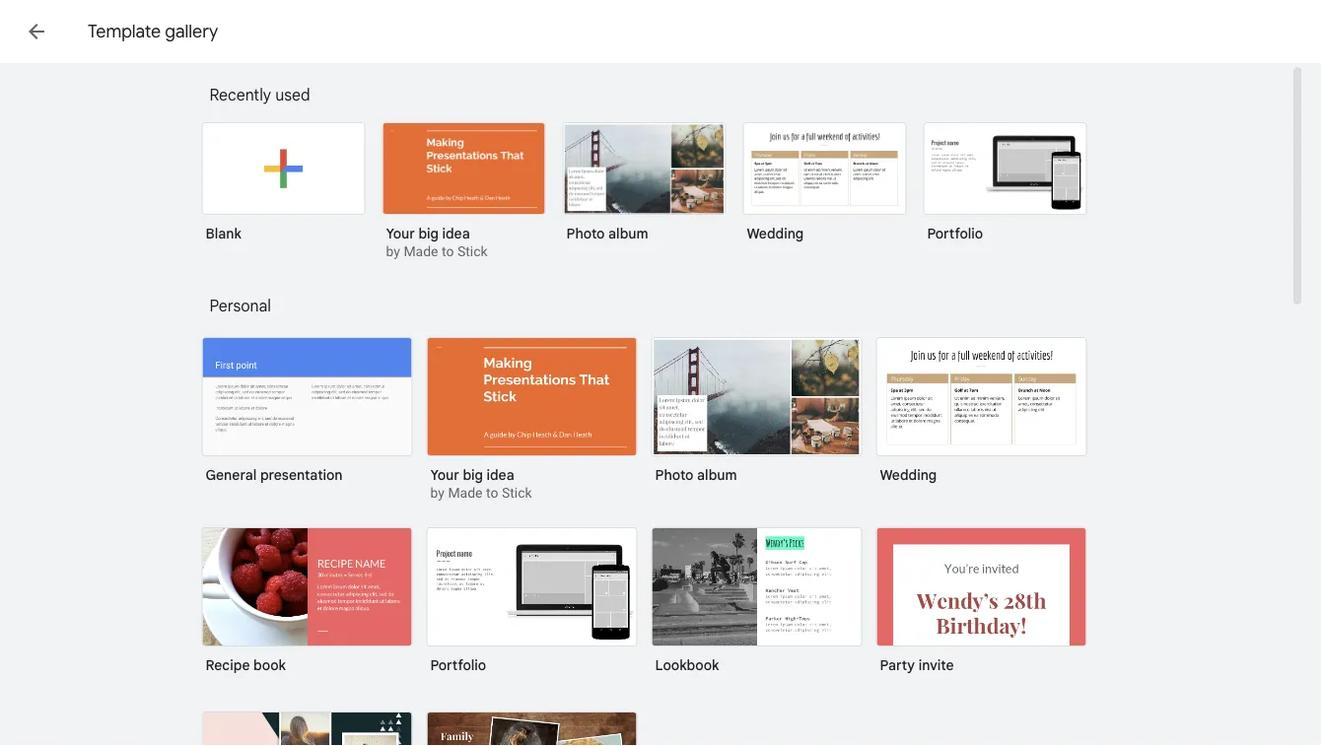 Task type: describe. For each thing, give the bounding box(es) containing it.
portfolio for portfolio option inside the personal 'list box'
[[431, 657, 486, 674]]

photo album for personal
[[656, 467, 738, 484]]

your big idea by made to stick for recently used
[[386, 225, 488, 260]]

photo album option for recently used
[[563, 122, 727, 256]]

made to stick link for personal
[[448, 485, 532, 502]]

portfolio for portfolio option in the recently used list box
[[928, 225, 984, 242]]

blank
[[206, 225, 242, 242]]

general presentation
[[206, 467, 343, 484]]

general presentation option
[[202, 337, 413, 498]]

portfolio option inside personal 'list box'
[[427, 528, 638, 689]]

album for personal
[[698, 467, 738, 484]]

wedding for recently used
[[747, 225, 804, 242]]

recently used list box
[[202, 118, 1109, 286]]

used
[[275, 85, 310, 105]]

presentation
[[260, 467, 343, 484]]

lookbook
[[656, 657, 720, 674]]

1 option from the left
[[202, 712, 411, 747]]

album for recently used
[[609, 225, 649, 242]]

lookbook option
[[652, 528, 863, 689]]

party
[[880, 657, 915, 674]]

recipe
[[206, 657, 250, 674]]

your big idea by made to stick for personal
[[431, 467, 532, 502]]

wedding for personal
[[880, 467, 937, 484]]

your big idea option for personal
[[427, 337, 638, 504]]

portfolio option inside recently used list box
[[924, 122, 1088, 256]]

invite
[[919, 657, 954, 674]]

wedding option for recently used
[[743, 122, 907, 256]]

recipe book
[[206, 657, 286, 674]]

big for personal
[[463, 467, 483, 484]]

slides link
[[63, 12, 166, 55]]

blank option
[[202, 122, 365, 256]]



Task type: vqa. For each thing, say whether or not it's contained in the screenshot.
Footer (inches
no



Task type: locate. For each thing, give the bounding box(es) containing it.
1 horizontal spatial big
[[463, 467, 483, 484]]

gallery
[[165, 20, 218, 42]]

your big idea option for recently used
[[382, 122, 546, 262]]

made
[[404, 244, 439, 260], [448, 485, 483, 502]]

0 vertical spatial wedding
[[747, 225, 804, 242]]

1 vertical spatial wedding
[[880, 467, 937, 484]]

1 horizontal spatial stick
[[502, 485, 532, 502]]

1 horizontal spatial photo
[[656, 467, 694, 484]]

photo for recently used
[[567, 225, 605, 242]]

0 vertical spatial photo album option
[[563, 122, 727, 256]]

made inside recently used list box
[[404, 244, 439, 260]]

0 horizontal spatial stick
[[458, 244, 488, 260]]

your big idea by made to stick inside recently used list box
[[386, 225, 488, 260]]

0 horizontal spatial wedding
[[747, 225, 804, 242]]

your for recently used
[[386, 225, 415, 242]]

by for recently used
[[386, 244, 400, 260]]

1 horizontal spatial to
[[486, 485, 499, 502]]

0 horizontal spatial by
[[386, 244, 400, 260]]

idea for recently used
[[442, 225, 470, 242]]

1 vertical spatial your big idea option
[[427, 337, 638, 504]]

to for recently used
[[442, 244, 454, 260]]

photo inside personal 'list box'
[[656, 467, 694, 484]]

0 horizontal spatial made
[[404, 244, 439, 260]]

by inside recently used list box
[[386, 244, 400, 260]]

personal
[[210, 296, 271, 316]]

1 vertical spatial photo album
[[656, 467, 738, 484]]

0 vertical spatial photo
[[567, 225, 605, 242]]

slides
[[110, 19, 166, 45]]

1 horizontal spatial option
[[427, 712, 636, 747]]

idea for personal
[[487, 467, 515, 484]]

template
[[88, 20, 161, 42]]

portfolio option
[[924, 122, 1088, 256], [427, 528, 638, 689]]

stick for recently used
[[458, 244, 488, 260]]

0 vertical spatial album
[[609, 225, 649, 242]]

wedding inside personal 'list box'
[[880, 467, 937, 484]]

1 horizontal spatial your
[[431, 467, 460, 484]]

wedding option for personal
[[876, 337, 1088, 498]]

big
[[419, 225, 439, 242], [463, 467, 483, 484]]

made to stick link for recently used
[[404, 244, 488, 260]]

made to stick link
[[404, 244, 488, 260], [448, 485, 532, 502]]

idea
[[442, 225, 470, 242], [487, 467, 515, 484]]

your inside recently used list box
[[386, 225, 415, 242]]

your for personal
[[431, 467, 460, 484]]

idea inside recently used list box
[[442, 225, 470, 242]]

0 vertical spatial made to stick link
[[404, 244, 488, 260]]

party invite
[[880, 657, 954, 674]]

photo album option inside recently used list box
[[563, 122, 727, 256]]

book
[[254, 657, 286, 674]]

0 horizontal spatial idea
[[442, 225, 470, 242]]

0 vertical spatial stick
[[458, 244, 488, 260]]

stick for personal
[[502, 485, 532, 502]]

1 vertical spatial wedding option
[[876, 337, 1088, 498]]

your big idea by made to stick inside personal 'list box'
[[431, 467, 532, 502]]

your big idea option inside personal 'list box'
[[427, 337, 638, 504]]

template gallery
[[88, 20, 218, 42]]

0 horizontal spatial portfolio
[[431, 657, 486, 674]]

0 horizontal spatial album
[[609, 225, 649, 242]]

by
[[386, 244, 400, 260], [431, 485, 445, 502]]

0 vertical spatial portfolio option
[[924, 122, 1088, 256]]

1 horizontal spatial wedding
[[880, 467, 937, 484]]

0 vertical spatial your
[[386, 225, 415, 242]]

personal list box
[[202, 337, 1109, 747]]

made to stick link inside recently used list box
[[404, 244, 488, 260]]

stick inside recently used list box
[[458, 244, 488, 260]]

idea inside personal 'list box'
[[487, 467, 515, 484]]

album inside recently used list box
[[609, 225, 649, 242]]

choose template dialog dialog
[[0, 0, 1322, 747]]

recently used
[[210, 85, 310, 105]]

by for personal
[[431, 485, 445, 502]]

stick inside personal 'list box'
[[502, 485, 532, 502]]

1 vertical spatial stick
[[502, 485, 532, 502]]

wedding option
[[743, 122, 907, 256], [876, 337, 1088, 498]]

wedding option inside recently used list box
[[743, 122, 907, 256]]

1 horizontal spatial idea
[[487, 467, 515, 484]]

1 vertical spatial album
[[698, 467, 738, 484]]

0 vertical spatial photo album
[[567, 225, 649, 242]]

0 horizontal spatial big
[[419, 225, 439, 242]]

to for personal
[[486, 485, 499, 502]]

1 horizontal spatial photo album
[[656, 467, 738, 484]]

photo album inside recently used list box
[[567, 225, 649, 242]]

0 horizontal spatial option
[[202, 712, 411, 747]]

option
[[202, 712, 411, 747], [427, 712, 636, 747]]

1 vertical spatial by
[[431, 485, 445, 502]]

0 vertical spatial wedding option
[[743, 122, 907, 256]]

general
[[206, 467, 257, 484]]

0 horizontal spatial photo
[[567, 225, 605, 242]]

1 horizontal spatial made
[[448, 485, 483, 502]]

photo
[[567, 225, 605, 242], [656, 467, 694, 484]]

your inside personal 'list box'
[[431, 467, 460, 484]]

photo album option for personal
[[652, 337, 863, 498]]

1 vertical spatial idea
[[487, 467, 515, 484]]

1 vertical spatial portfolio
[[431, 657, 486, 674]]

portfolio inside personal 'list box'
[[431, 657, 486, 674]]

your big idea option
[[382, 122, 546, 262], [427, 337, 638, 504]]

photo album for recently used
[[567, 225, 649, 242]]

0 vertical spatial by
[[386, 244, 400, 260]]

made for recently used
[[404, 244, 439, 260]]

album
[[609, 225, 649, 242], [698, 467, 738, 484]]

made inside personal 'list box'
[[448, 485, 483, 502]]

party invite option
[[876, 528, 1088, 738]]

wedding option inside personal 'list box'
[[876, 337, 1088, 498]]

1 vertical spatial made
[[448, 485, 483, 502]]

1 vertical spatial photo album option
[[652, 337, 863, 498]]

1 vertical spatial portfolio option
[[427, 528, 638, 689]]

0 vertical spatial idea
[[442, 225, 470, 242]]

0 vertical spatial portfolio
[[928, 225, 984, 242]]

1 horizontal spatial portfolio option
[[924, 122, 1088, 256]]

portfolio inside recently used list box
[[928, 225, 984, 242]]

recently
[[210, 85, 271, 105]]

0 horizontal spatial photo album
[[567, 225, 649, 242]]

0 vertical spatial your big idea by made to stick
[[386, 225, 488, 260]]

photo for personal
[[656, 467, 694, 484]]

photo album
[[567, 225, 649, 242], [656, 467, 738, 484]]

1 vertical spatial big
[[463, 467, 483, 484]]

photo album option
[[563, 122, 727, 256], [652, 337, 863, 498]]

1 vertical spatial photo
[[656, 467, 694, 484]]

by inside personal 'list box'
[[431, 485, 445, 502]]

recipe book option
[[202, 528, 413, 689]]

big for recently used
[[419, 225, 439, 242]]

made to stick link inside personal 'list box'
[[448, 485, 532, 502]]

0 vertical spatial made
[[404, 244, 439, 260]]

wedding
[[747, 225, 804, 242], [880, 467, 937, 484]]

0 horizontal spatial your
[[386, 225, 415, 242]]

0 horizontal spatial portfolio option
[[427, 528, 638, 689]]

photo album inside personal 'list box'
[[656, 467, 738, 484]]

big inside recently used list box
[[419, 225, 439, 242]]

wedding inside recently used list box
[[747, 225, 804, 242]]

album inside personal 'list box'
[[698, 467, 738, 484]]

your
[[386, 225, 415, 242], [431, 467, 460, 484]]

0 vertical spatial big
[[419, 225, 439, 242]]

made for personal
[[448, 485, 483, 502]]

0 vertical spatial your big idea option
[[382, 122, 546, 262]]

your big idea option inside recently used list box
[[382, 122, 546, 262]]

photo inside recently used list box
[[567, 225, 605, 242]]

big inside personal 'list box'
[[463, 467, 483, 484]]

1 horizontal spatial album
[[698, 467, 738, 484]]

1 horizontal spatial portfolio
[[928, 225, 984, 242]]

1 vertical spatial your big idea by made to stick
[[431, 467, 532, 502]]

portfolio
[[928, 225, 984, 242], [431, 657, 486, 674]]

2 option from the left
[[427, 712, 636, 747]]

1 horizontal spatial by
[[431, 485, 445, 502]]

1 vertical spatial your
[[431, 467, 460, 484]]

0 horizontal spatial to
[[442, 244, 454, 260]]

to inside personal 'list box'
[[486, 485, 499, 502]]

to inside recently used list box
[[442, 244, 454, 260]]

1 vertical spatial to
[[486, 485, 499, 502]]

stick
[[458, 244, 488, 260], [502, 485, 532, 502]]

0 vertical spatial to
[[442, 244, 454, 260]]

your big idea by made to stick
[[386, 225, 488, 260], [431, 467, 532, 502]]

to
[[442, 244, 454, 260], [486, 485, 499, 502]]

1 vertical spatial made to stick link
[[448, 485, 532, 502]]



